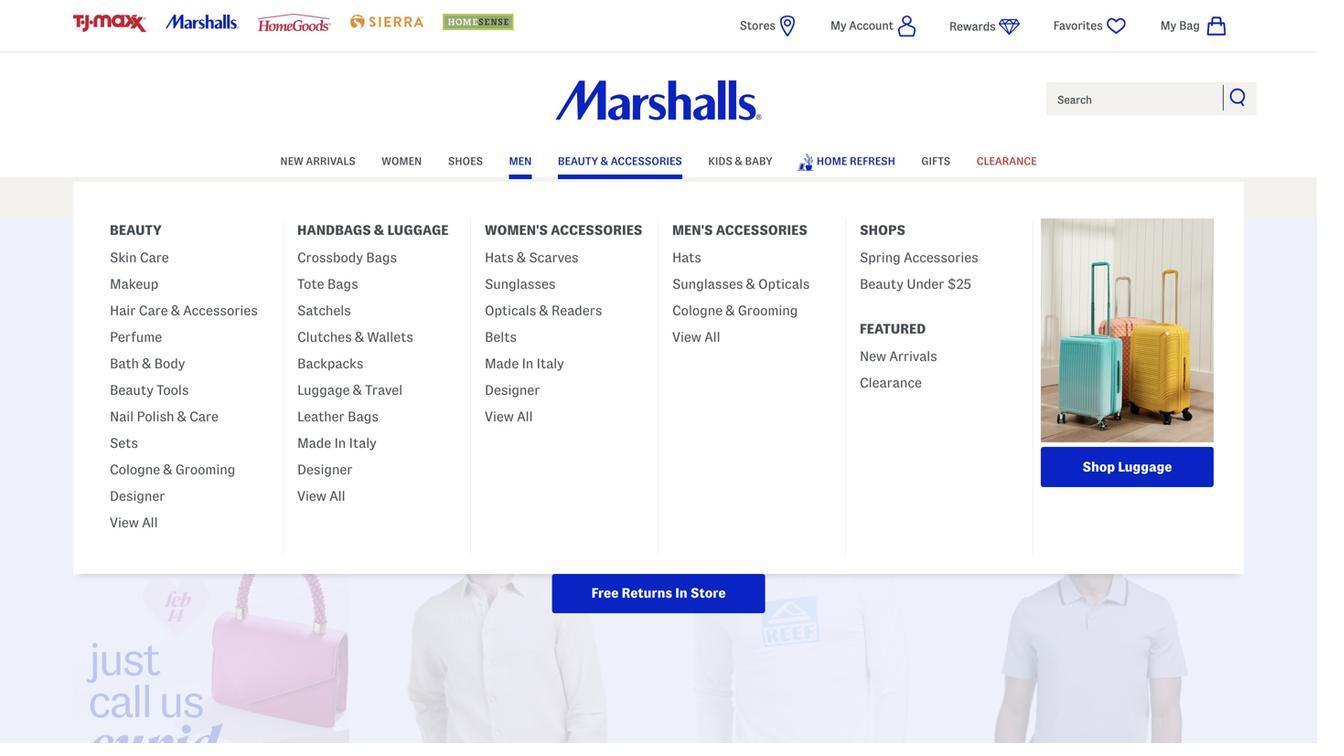 Task type: locate. For each thing, give the bounding box(es) containing it.
beauty for beauty under $25
[[860, 277, 904, 292]]

0 vertical spatial italy
[[537, 356, 564, 371]]

sort
[[88, 477, 116, 492]]

1 horizontal spatial featured
[[860, 322, 926, 337]]

$25
[[948, 277, 971, 292]]

0 vertical spatial bags
[[366, 250, 397, 265]]

None submit
[[1230, 88, 1248, 106]]

my left account
[[831, 19, 847, 32]]

1 horizontal spatial made
[[485, 356, 519, 371]]

0 horizontal spatial grooming
[[175, 462, 235, 478]]

0 horizontal spatial featured
[[143, 477, 199, 492]]

women link
[[382, 146, 422, 174]]

1 my from the left
[[831, 19, 847, 32]]

new arrivals link for women
[[280, 146, 356, 174]]

1 vertical spatial cologne
[[110, 462, 160, 478]]

2 vertical spatial designer
[[110, 489, 165, 504]]

featured group containing hats
[[659, 242, 845, 360]]

0 horizontal spatial arrivals
[[190, 317, 241, 333]]

luggage up 10 on the bottom of page
[[1118, 460, 1172, 475]]

home
[[817, 156, 848, 167]]

shoes link up made in italy link
[[488, 308, 665, 343]]

2 sunglasses from the left
[[672, 277, 743, 292]]

accessories
[[611, 156, 682, 167], [551, 223, 643, 238], [716, 223, 808, 238], [904, 250, 979, 265], [183, 303, 258, 318], [726, 317, 803, 333]]

0 vertical spatial new arrivals
[[280, 156, 356, 167]]

0 horizontal spatial clearance
[[860, 376, 922, 391]]

women's
[[485, 223, 548, 238]]

0 horizontal spatial designer
[[110, 489, 165, 504]]

men left the skin care link
[[73, 230, 97, 243]]

featured group for handbags & luggage
[[284, 242, 470, 519]]

homegoods.com image
[[258, 14, 331, 31]]

1 vertical spatial designer
[[297, 462, 353, 478]]

featured group containing spring accessories
[[846, 242, 1033, 306]]

view all
[[672, 330, 720, 345], [645, 365, 697, 380], [485, 409, 533, 424], [297, 489, 345, 504], [110, 516, 158, 531]]

marquee
[[0, 182, 1317, 218]]

arrivals for women
[[306, 156, 356, 167]]

2 vertical spatial luggage
[[1118, 460, 1172, 475]]

1 horizontal spatial clearance
[[977, 156, 1037, 167]]

0 vertical spatial care
[[140, 250, 169, 265]]

tote
[[297, 277, 324, 292]]

cologne & grooming down nail polish & care
[[110, 462, 235, 478]]

0 horizontal spatial cologne & grooming link
[[110, 455, 235, 481]]

account
[[849, 19, 894, 32]]

2 vertical spatial care
[[189, 409, 219, 424]]

beauty & accessories link
[[558, 146, 682, 174]]

men inside menu bar
[[509, 156, 532, 167]]

italy down 'opticals & readers'
[[537, 356, 564, 371]]

shoes link
[[448, 146, 483, 174], [488, 308, 665, 343]]

designer for middle designer link
[[297, 462, 353, 478]]

spring accessories
[[860, 250, 979, 265]]

grooming down sunglasses & opticals on the top right of the page
[[738, 303, 798, 318]]

product pagination menu bar
[[1099, 463, 1244, 506]]

banner
[[0, 0, 1317, 614]]

shoes link for men
[[448, 146, 483, 174]]

0 horizontal spatial sunglasses
[[485, 277, 556, 292]]

0 horizontal spatial cologne & grooming
[[110, 462, 235, 478]]

arrivals for clothing
[[190, 317, 241, 333]]

1 vertical spatial featured
[[143, 477, 199, 492]]

luggage up leather
[[297, 383, 350, 398]]

beauty right the men link
[[558, 156, 598, 167]]

sunglasses down hats link
[[672, 277, 743, 292]]

new up body
[[159, 317, 187, 333]]

beauty down spring
[[860, 277, 904, 292]]

tjmaxx.com image
[[73, 15, 146, 32]]

care
[[140, 250, 169, 265], [139, 303, 168, 318], [189, 409, 219, 424]]

featured group containing hats & scarves
[[471, 242, 658, 439]]

designer down sets
[[110, 489, 165, 504]]

cologne down sets
[[110, 462, 160, 478]]

cologne down items
[[672, 303, 723, 318]]

1 horizontal spatial clearance link
[[977, 146, 1037, 174]]

shoes for accessories
[[557, 317, 596, 333]]

beauty up the skin care link
[[110, 223, 162, 238]]

2 horizontal spatial new
[[860, 349, 887, 364]]

italy for made in italy
[[349, 436, 377, 451]]

beauty & accessories menu
[[73, 182, 1244, 614]]

2 vertical spatial arrivals
[[890, 349, 937, 364]]

new inside featured group
[[860, 349, 887, 364]]

shoes left the men link
[[448, 156, 483, 167]]

bags down crossbody bags
[[327, 277, 358, 292]]

cologne & grooming down sunglasses & opticals on the top right of the page
[[672, 303, 798, 318]]

clutches
[[297, 330, 352, 345]]

made for made in italy
[[297, 436, 331, 451]]

new arrivals for clothing
[[159, 317, 241, 333]]

tools
[[157, 383, 189, 398]]

homesense.com image
[[443, 14, 516, 30]]

all
[[705, 330, 720, 345], [679, 365, 697, 380], [517, 409, 533, 424], [121, 431, 137, 446], [330, 489, 345, 504], [142, 516, 158, 531]]

beauty inside "beauty under $25" link
[[860, 277, 904, 292]]

shoes for men
[[448, 156, 483, 167]]

1 horizontal spatial sunglasses
[[672, 277, 743, 292]]

bath & body
[[110, 356, 185, 371]]

1 horizontal spatial italy
[[537, 356, 564, 371]]

nail polish & care link
[[110, 402, 219, 428]]

featured group containing skin care
[[96, 242, 283, 545]]

featured down beauty under $25
[[860, 322, 926, 337]]

2 horizontal spatial new arrivals
[[860, 349, 937, 364]]

clutches & wallets link
[[297, 322, 413, 349]]

made down belts
[[485, 356, 519, 371]]

sunglasses inside "sunglasses & opticals" link
[[672, 277, 743, 292]]

shoes link left the men link
[[448, 146, 483, 174]]

my left bag
[[1161, 19, 1177, 32]]

1 vertical spatial new arrivals
[[159, 317, 241, 333]]

navigation
[[1099, 463, 1244, 506]]

1 vertical spatial grooming
[[175, 462, 235, 478]]

handbags & luggage
[[297, 223, 449, 238]]

1 vertical spatial opticals
[[485, 303, 536, 318]]

sunglasses down hats & scarves
[[485, 277, 556, 292]]

2 horizontal spatial men
[[631, 242, 686, 272]]

1 vertical spatial new
[[159, 317, 187, 333]]

bags for leather bags
[[348, 409, 379, 424]]

2 horizontal spatial clearance
[[1109, 317, 1173, 333]]

menu bar containing beauty
[[73, 145, 1244, 614]]

men's accessories
[[672, 223, 808, 238]]

designer link
[[485, 375, 540, 402], [297, 455, 353, 481], [110, 481, 165, 508]]

italy for made in italy
[[537, 356, 564, 371]]

0 vertical spatial cologne & grooming
[[672, 303, 798, 318]]

2 my from the left
[[1161, 19, 1177, 32]]

cologne & grooming
[[672, 303, 798, 318], [110, 462, 235, 478]]

new down beauty under $25
[[860, 349, 887, 364]]

beauty tools link
[[110, 375, 189, 402]]

view
[[672, 330, 702, 345], [645, 365, 676, 380], [485, 409, 514, 424], [297, 489, 326, 504], [110, 516, 139, 531]]

new for women
[[280, 156, 304, 167]]

luggage down women
[[387, 223, 449, 238]]

care inside 'link'
[[189, 409, 219, 424]]

accessories up "sunglasses & opticals" link
[[716, 223, 808, 238]]

1 horizontal spatial shoes
[[557, 317, 596, 333]]

0 vertical spatial designer
[[485, 383, 540, 398]]

0 horizontal spatial new arrivals
[[159, 317, 241, 333]]

handbags image
[[1041, 219, 1214, 443]]

featured right by: on the left bottom of page
[[143, 477, 199, 492]]

0 vertical spatial cologne
[[672, 303, 723, 318]]

size: all
[[87, 431, 137, 446]]

cologne & grooming link
[[672, 296, 798, 322], [110, 455, 235, 481]]

new arrivals up handbags
[[280, 156, 356, 167]]

men up items
[[631, 242, 686, 272]]

beauty tools
[[110, 383, 189, 398]]

featured group
[[96, 242, 283, 545], [284, 242, 470, 519], [471, 242, 658, 439], [659, 242, 845, 360], [846, 242, 1033, 306], [846, 341, 1033, 405]]

1 vertical spatial shoes
[[557, 317, 596, 333]]

shop luggage
[[1083, 460, 1172, 475]]

1 / 10
[[1099, 475, 1138, 493]]

none submit inside site search search field
[[1230, 88, 1248, 106]]

made
[[485, 356, 519, 371], [297, 436, 331, 451]]

0 horizontal spatial my
[[831, 19, 847, 32]]

0 vertical spatial in
[[522, 356, 534, 371]]

belts
[[485, 330, 517, 345]]

new arrivals link up handbags
[[280, 146, 356, 174]]

2 horizontal spatial arrivals
[[890, 349, 937, 364]]

arrivals inside featured group
[[890, 349, 937, 364]]

men up women's
[[509, 156, 532, 167]]

1 horizontal spatial cologne & grooming link
[[672, 296, 798, 322]]

1 vertical spatial italy
[[349, 436, 377, 451]]

new arrivals up body
[[159, 317, 241, 333]]

hats up sunglasses link
[[485, 250, 514, 265]]

luggage inside featured group
[[297, 383, 350, 398]]

new for clearance
[[860, 349, 887, 364]]

2 hats from the left
[[672, 250, 701, 265]]

designer link down made in italy
[[485, 375, 540, 402]]

free
[[592, 586, 619, 601]]

bath
[[110, 356, 139, 371]]

1 vertical spatial cologne & grooming link
[[110, 455, 235, 481]]

menu bar
[[73, 145, 1244, 614]]

sunglasses
[[485, 277, 556, 292], [672, 277, 743, 292]]

1 vertical spatial made
[[297, 436, 331, 451]]

featured inside beauty & accessories menu
[[860, 322, 926, 337]]

0 horizontal spatial italy
[[349, 436, 377, 451]]

grooming for the topmost cologne & grooming link
[[738, 303, 798, 318]]

sunglasses link
[[485, 269, 556, 296]]

marshalls home image
[[556, 81, 762, 120]]

nail polish & care
[[110, 409, 219, 424]]

care right skin
[[140, 250, 169, 265]]

0 vertical spatial shoes
[[448, 156, 483, 167]]

women
[[382, 156, 422, 167]]

0 vertical spatial opticals
[[758, 277, 810, 292]]

0 vertical spatial featured
[[860, 322, 926, 337]]

2 vertical spatial clearance
[[860, 376, 922, 391]]

hats up items
[[672, 250, 701, 265]]

featured group containing crossbody bags
[[284, 242, 470, 519]]

2 vertical spatial new
[[860, 349, 887, 364]]

1 horizontal spatial new
[[280, 156, 304, 167]]

1 horizontal spatial hats
[[672, 250, 701, 265]]

clearance inside featured group
[[860, 376, 922, 391]]

new arrivals inside featured group
[[860, 349, 937, 364]]

bags down the handbags & luggage
[[366, 250, 397, 265]]

1 horizontal spatial designer
[[297, 462, 353, 478]]

1 horizontal spatial arrivals
[[306, 156, 356, 167]]

new arrivals link down beauty under $25
[[860, 341, 937, 368]]

0 horizontal spatial shoes
[[448, 156, 483, 167]]

men 1,684 items
[[623, 242, 694, 290]]

1 horizontal spatial new arrivals
[[280, 156, 356, 167]]

1 horizontal spatial opticals
[[758, 277, 810, 292]]

1 horizontal spatial grooming
[[738, 303, 798, 318]]

shops
[[860, 223, 906, 238]]

/
[[1110, 475, 1117, 493]]

0 horizontal spatial shoes link
[[448, 146, 483, 174]]

in left "store"
[[675, 586, 688, 601]]

0 horizontal spatial luggage
[[297, 383, 350, 398]]

my for my account
[[831, 19, 847, 32]]

all down made in italy on the left of page
[[330, 489, 345, 504]]

featured group for women's accessories
[[471, 242, 658, 439]]

0 horizontal spatial made
[[297, 436, 331, 451]]

1 vertical spatial luggage
[[297, 383, 350, 398]]

made left in
[[297, 436, 331, 451]]

skin
[[110, 250, 137, 265]]

1 sunglasses from the left
[[485, 277, 556, 292]]

bag
[[1179, 19, 1200, 32]]

my
[[831, 19, 847, 32], [1161, 19, 1177, 32]]

1 horizontal spatial cologne
[[672, 303, 723, 318]]

designer down made in italy on the left of page
[[297, 462, 353, 478]]

bath & body link
[[110, 349, 185, 375]]

0 vertical spatial made
[[485, 356, 519, 371]]

sierra.com image
[[350, 15, 423, 29]]

shoes up made in italy link
[[557, 317, 596, 333]]

italy right in
[[349, 436, 377, 451]]

beauty down bath
[[110, 383, 154, 398]]

sunglasses for sunglasses
[[485, 277, 556, 292]]

in down 'opticals & readers'
[[522, 356, 534, 371]]

designer link down made in italy on the left of page
[[297, 455, 353, 481]]

beauty
[[558, 156, 598, 167], [110, 223, 162, 238], [860, 277, 904, 292], [110, 383, 154, 398]]

hats for hats
[[672, 250, 701, 265]]

skin care
[[110, 250, 169, 265]]

new arrivals link
[[280, 146, 356, 174], [112, 308, 288, 343], [860, 341, 937, 368]]

featured group for beauty
[[96, 242, 283, 545]]

2 vertical spatial bags
[[348, 409, 379, 424]]

navigation containing 1 / 10
[[1099, 463, 1244, 506]]

care for hair
[[139, 303, 168, 318]]

hats & scarves link
[[485, 242, 579, 269]]

bags down luggage & travel
[[348, 409, 379, 424]]

1 vertical spatial shoes link
[[488, 308, 665, 343]]

bags
[[366, 250, 397, 265], [327, 277, 358, 292], [348, 409, 379, 424]]

opticals up belts link
[[485, 303, 536, 318]]

designer link down sets
[[110, 481, 165, 508]]

0 vertical spatial new
[[280, 156, 304, 167]]

1 horizontal spatial shoes link
[[488, 308, 665, 343]]

cologne & grooming link down sunglasses & opticals on the top right of the page
[[672, 296, 798, 322]]

leather bags link
[[297, 402, 379, 428]]

sort by: featured
[[88, 477, 199, 492]]

scarves
[[529, 250, 579, 265]]

clutches & wallets
[[297, 330, 413, 345]]

stores link
[[740, 15, 799, 38]]

beauty & accessories
[[558, 156, 682, 167]]

designer
[[485, 383, 540, 398], [297, 462, 353, 478], [110, 489, 165, 504]]

0 vertical spatial clearance
[[977, 156, 1037, 167]]

featured inside "product sorting" navigation
[[143, 477, 199, 492]]

2 horizontal spatial designer
[[485, 383, 540, 398]]

gorris stretch knit sweater polo image
[[951, 535, 1228, 744]]

rewards
[[950, 20, 996, 33]]

men's
[[672, 223, 713, 238]]

1 vertical spatial arrivals
[[190, 317, 241, 333]]

gifts
[[922, 156, 951, 167]]

site search search field
[[1045, 81, 1259, 117]]

made in italy link
[[297, 428, 377, 455]]

free returns in store link
[[552, 575, 765, 614]]

featured group for shops
[[846, 242, 1033, 306]]

cologne & grooming for the bottommost cologne & grooming link
[[110, 462, 235, 478]]

0 vertical spatial arrivals
[[306, 156, 356, 167]]

featured group containing new arrivals
[[846, 341, 1033, 405]]

2 horizontal spatial clearance link
[[1053, 308, 1230, 343]]

my for my bag
[[1161, 19, 1177, 32]]

0 vertical spatial grooming
[[738, 303, 798, 318]]

2 horizontal spatial luggage
[[1118, 460, 1172, 475]]

0 horizontal spatial hats
[[485, 250, 514, 265]]

0 vertical spatial shoes link
[[448, 146, 483, 174]]

body
[[154, 356, 185, 371]]

1 horizontal spatial men
[[509, 156, 532, 167]]

0 horizontal spatial new
[[159, 317, 187, 333]]

bags for tote bags
[[327, 277, 358, 292]]

designer down made in italy
[[485, 383, 540, 398]]

0 horizontal spatial clearance link
[[860, 368, 922, 394]]

beauty inside beauty & accessories link
[[558, 156, 598, 167]]

opticals up accessories link
[[758, 277, 810, 292]]

home refresh link
[[797, 145, 895, 177]]

shoes inside menu bar
[[448, 156, 483, 167]]

cologne & grooming link down nail polish & care
[[110, 455, 235, 481]]

care right polish on the bottom left of page
[[189, 409, 219, 424]]

new arrivals link up body
[[112, 308, 288, 343]]

1 horizontal spatial luggage
[[387, 223, 449, 238]]

1 horizontal spatial in
[[675, 586, 688, 601]]

in
[[522, 356, 534, 371], [675, 586, 688, 601]]

italy
[[537, 356, 564, 371], [349, 436, 377, 451]]

opticals & readers link
[[485, 296, 602, 322]]

new up handbags
[[280, 156, 304, 167]]

1 vertical spatial in
[[675, 586, 688, 601]]

men
[[509, 156, 532, 167], [73, 230, 97, 243], [631, 242, 686, 272]]

grooming down nail polish & care
[[175, 462, 235, 478]]

1 hats from the left
[[485, 250, 514, 265]]

all down nail at bottom left
[[121, 431, 137, 446]]

all down made in italy
[[517, 409, 533, 424]]

new arrivals down beauty under $25
[[860, 349, 937, 364]]

size:
[[87, 431, 118, 446]]

2 vertical spatial new arrivals
[[860, 349, 937, 364]]

valentine's day image
[[73, 535, 349, 744]]

1 horizontal spatial cologne & grooming
[[672, 303, 798, 318]]

made for made in italy
[[485, 356, 519, 371]]

clothing
[[361, 317, 416, 333]]

clemons hooded rash guard shirt image
[[659, 535, 935, 744]]

1 vertical spatial care
[[139, 303, 168, 318]]

0 horizontal spatial in
[[522, 356, 534, 371]]

care up perfume link
[[139, 303, 168, 318]]

1 vertical spatial cologne & grooming
[[110, 462, 235, 478]]



Task type: vqa. For each thing, say whether or not it's contained in the screenshot.
Luggage to the middle
yes



Task type: describe. For each thing, give the bounding box(es) containing it.
0 vertical spatial clearance link
[[977, 146, 1037, 174]]

0 horizontal spatial designer link
[[110, 481, 165, 508]]

backpacks link
[[297, 349, 364, 375]]

store
[[691, 586, 726, 601]]

satchels
[[297, 303, 351, 318]]

belts link
[[485, 322, 517, 349]]

1 vertical spatial clearance link
[[1053, 308, 1230, 343]]

backpacks
[[297, 356, 364, 371]]

1,684
[[623, 275, 657, 290]]

my account
[[831, 19, 894, 32]]

navigation inside "product sorting" navigation
[[1099, 463, 1244, 506]]

crossbody bags
[[297, 250, 397, 265]]

made in italy link
[[485, 349, 564, 375]]

my account link
[[831, 15, 917, 38]]

10
[[1120, 475, 1138, 493]]

handbags
[[297, 223, 371, 238]]

all down items
[[679, 365, 697, 380]]

shop
[[1083, 460, 1115, 475]]

cologne & grooming for the topmost cologne & grooming link
[[672, 303, 798, 318]]

wallets
[[367, 330, 413, 345]]

all
[[1215, 475, 1235, 493]]

product sorting navigation
[[73, 463, 1244, 514]]

beauty for beauty tools
[[110, 383, 154, 398]]

Search text field
[[1045, 81, 1259, 117]]

skin care link
[[110, 242, 169, 269]]

linen blend beach long sleeve shirt image
[[366, 535, 642, 744]]

free returns in store
[[592, 586, 726, 601]]

clothing link
[[300, 308, 476, 343]]

2 vertical spatial clearance link
[[860, 368, 922, 394]]

view all link
[[1176, 475, 1235, 493]]

designer for the leftmost designer link
[[110, 489, 165, 504]]

accessories up body
[[183, 303, 258, 318]]

sets link
[[110, 428, 138, 455]]

luggage & travel
[[297, 383, 403, 398]]

by:
[[119, 477, 139, 492]]

designer for the right designer link
[[485, 383, 540, 398]]

new arrivals for women
[[280, 156, 356, 167]]

makeup
[[110, 277, 158, 292]]

gifts link
[[922, 146, 951, 174]]

crossbody
[[297, 250, 363, 265]]

men link
[[509, 146, 532, 174]]

marshalls.com image
[[166, 15, 239, 29]]

arrivals for clearance
[[890, 349, 937, 364]]

items
[[660, 275, 694, 290]]

1 vertical spatial clearance
[[1109, 317, 1173, 333]]

perfume link
[[110, 322, 162, 349]]

opticals & readers
[[485, 303, 602, 318]]

featured group for featured
[[846, 341, 1033, 405]]

banner containing beauty
[[0, 0, 1317, 614]]

0 vertical spatial luggage
[[387, 223, 449, 238]]

tote bags link
[[297, 269, 358, 296]]

featured group for men's accessories
[[659, 242, 845, 360]]

kids & baby link
[[708, 146, 773, 174]]

2 horizontal spatial designer link
[[485, 375, 540, 402]]

makeup link
[[110, 269, 158, 296]]

women's accessories
[[485, 223, 643, 238]]

refresh
[[850, 156, 895, 167]]

beauty for beauty
[[110, 223, 162, 238]]

view all
[[1176, 475, 1235, 493]]

0 horizontal spatial men
[[73, 230, 97, 243]]

my bag link
[[1161, 15, 1228, 38]]

beauty under $25
[[860, 277, 971, 292]]

home refresh
[[817, 156, 895, 167]]

beauty under $25 link
[[860, 269, 971, 296]]

beauty for beauty & accessories
[[558, 156, 598, 167]]

nail
[[110, 409, 134, 424]]

readers
[[552, 303, 602, 318]]

favorites
[[1054, 19, 1103, 32]]

accessories up under
[[904, 250, 979, 265]]

accessories up scarves
[[551, 223, 643, 238]]

care for skin
[[140, 250, 169, 265]]

shop luggage link
[[1041, 447, 1214, 487]]

satchels link
[[297, 296, 351, 322]]

polish
[[137, 409, 174, 424]]

view
[[1176, 475, 1212, 493]]

leather
[[297, 409, 345, 424]]

men inside men 1,684 items
[[631, 242, 686, 272]]

made in italy
[[485, 356, 564, 371]]

baby
[[745, 156, 773, 167]]

hats for hats & scarves
[[485, 250, 514, 265]]

hair care & accessories
[[110, 303, 258, 318]]

new arrivals for clearance
[[860, 349, 937, 364]]

& inside 'link'
[[177, 409, 186, 424]]

grooming for the bottommost cologne & grooming link
[[175, 462, 235, 478]]

my bag
[[1161, 19, 1200, 32]]

bags for crossbody bags
[[366, 250, 397, 265]]

returns
[[622, 586, 673, 601]]

in
[[334, 436, 346, 451]]

accessories down marshalls home image
[[611, 156, 682, 167]]

stores
[[740, 19, 776, 32]]

1 horizontal spatial designer link
[[297, 455, 353, 481]]

travel
[[365, 383, 403, 398]]

tote bags
[[297, 277, 358, 292]]

rewards link
[[950, 16, 1021, 38]]

accessories down sunglasses & opticals on the top right of the page
[[726, 317, 803, 333]]

luggage & travel link
[[297, 375, 403, 402]]

shoes link for accessories
[[488, 308, 665, 343]]

favorites link
[[1054, 15, 1129, 38]]

spring accessories link
[[860, 242, 979, 269]]

all down sunglasses & opticals on the top right of the page
[[705, 330, 720, 345]]

0 horizontal spatial cologne
[[110, 462, 160, 478]]

sunglasses & opticals link
[[672, 269, 810, 296]]

new arrivals link for clearance
[[860, 341, 937, 368]]

all down sort by: featured
[[142, 516, 158, 531]]

kids
[[708, 156, 733, 167]]

sets
[[110, 436, 138, 451]]

new for clothing
[[159, 317, 187, 333]]

new arrivals link for clothing
[[112, 308, 288, 343]]

crossbody bags link
[[297, 242, 397, 269]]

0 vertical spatial cologne & grooming link
[[672, 296, 798, 322]]

sunglasses & opticals
[[672, 277, 810, 292]]

sunglasses for sunglasses & opticals
[[672, 277, 743, 292]]

hats link
[[672, 242, 701, 269]]



